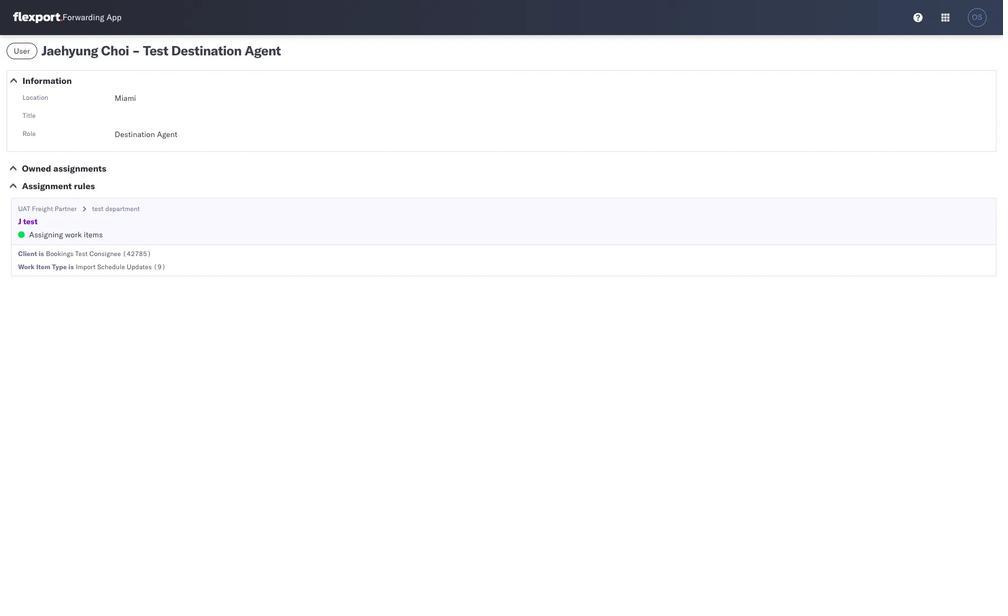 Task type: locate. For each thing, give the bounding box(es) containing it.
partner
[[55, 205, 77, 213]]

0 horizontal spatial is
[[39, 250, 44, 258]]

0 horizontal spatial test
[[23, 217, 38, 227]]

1 vertical spatial test
[[75, 250, 88, 258]]

test up import
[[75, 250, 88, 258]]

import
[[76, 263, 96, 271]]

type
[[52, 263, 67, 271]]

test right '-'
[[143, 42, 168, 59]]

1 vertical spatial is
[[69, 263, 74, 271]]

bookings
[[46, 250, 74, 258]]

is up item
[[39, 250, 44, 258]]

is right type
[[69, 263, 74, 271]]

test right j
[[23, 217, 38, 227]]

1 horizontal spatial is
[[69, 263, 74, 271]]

uat
[[18, 205, 30, 213]]

client
[[18, 250, 37, 258]]

destination
[[171, 42, 242, 59], [115, 130, 155, 139]]

item
[[36, 263, 50, 271]]

1 horizontal spatial test
[[143, 42, 168, 59]]

updates
[[127, 263, 152, 271]]

test
[[143, 42, 168, 59], [75, 250, 88, 258]]

0 vertical spatial test
[[92, 205, 104, 213]]

assignments
[[53, 163, 106, 174]]

is
[[39, 250, 44, 258], [69, 263, 74, 271]]

0 vertical spatial test
[[143, 42, 168, 59]]

assigning
[[29, 230, 63, 240]]

1 horizontal spatial agent
[[245, 42, 281, 59]]

0 horizontal spatial agent
[[157, 130, 178, 139]]

jaehyung
[[41, 42, 98, 59]]

items
[[84, 230, 103, 240]]

j test
[[18, 217, 38, 227]]

test left department in the top left of the page
[[92, 205, 104, 213]]

os
[[973, 13, 983, 21]]

title
[[23, 111, 36, 120]]

work item type is
[[18, 263, 74, 271]]

agent
[[245, 42, 281, 59], [157, 130, 178, 139]]

(42785)
[[123, 250, 151, 258]]

1 vertical spatial agent
[[157, 130, 178, 139]]

1 vertical spatial destination
[[115, 130, 155, 139]]

work
[[65, 230, 82, 240]]

1 horizontal spatial destination
[[171, 42, 242, 59]]

test for destination
[[143, 42, 168, 59]]

destination agent
[[115, 130, 178, 139]]

test
[[92, 205, 104, 213], [23, 217, 38, 227]]

1 vertical spatial test
[[23, 217, 38, 227]]

1 horizontal spatial test
[[92, 205, 104, 213]]

0 horizontal spatial test
[[75, 250, 88, 258]]



Task type: describe. For each thing, give the bounding box(es) containing it.
app
[[107, 12, 122, 23]]

rules
[[74, 181, 95, 192]]

forwarding
[[63, 12, 104, 23]]

flexport. image
[[13, 12, 63, 23]]

assigning work items
[[29, 230, 103, 240]]

0 vertical spatial agent
[[245, 42, 281, 59]]

information
[[23, 75, 72, 86]]

0 vertical spatial is
[[39, 250, 44, 258]]

uat freight partner
[[18, 205, 77, 213]]

assignment
[[22, 181, 72, 192]]

owned
[[22, 163, 51, 174]]

owned assignments
[[22, 163, 106, 174]]

j
[[18, 217, 21, 227]]

schedule
[[97, 263, 125, 271]]

work
[[18, 263, 35, 271]]

client is bookings test consignee (42785)
[[18, 250, 151, 258]]

(9)
[[154, 263, 166, 271]]

0 horizontal spatial destination
[[115, 130, 155, 139]]

consignee
[[89, 250, 121, 258]]

assignment rules
[[22, 181, 95, 192]]

0 vertical spatial destination
[[171, 42, 242, 59]]

j test link
[[18, 216, 38, 227]]

forwarding app
[[63, 12, 122, 23]]

forwarding app link
[[13, 12, 122, 23]]

test for consignee
[[75, 250, 88, 258]]

jaehyung choi - test destination agent
[[41, 42, 281, 59]]

import schedule updates (9)
[[76, 263, 166, 271]]

department
[[105, 205, 140, 213]]

miami
[[115, 93, 136, 103]]

-
[[132, 42, 140, 59]]

os button
[[966, 5, 991, 30]]

location
[[23, 93, 48, 102]]

user
[[14, 46, 30, 56]]

freight
[[32, 205, 53, 213]]

test inside j test link
[[23, 217, 38, 227]]

role
[[23, 130, 36, 138]]

choi
[[101, 42, 129, 59]]

test department
[[92, 205, 140, 213]]



Task type: vqa. For each thing, say whether or not it's contained in the screenshot.
user
yes



